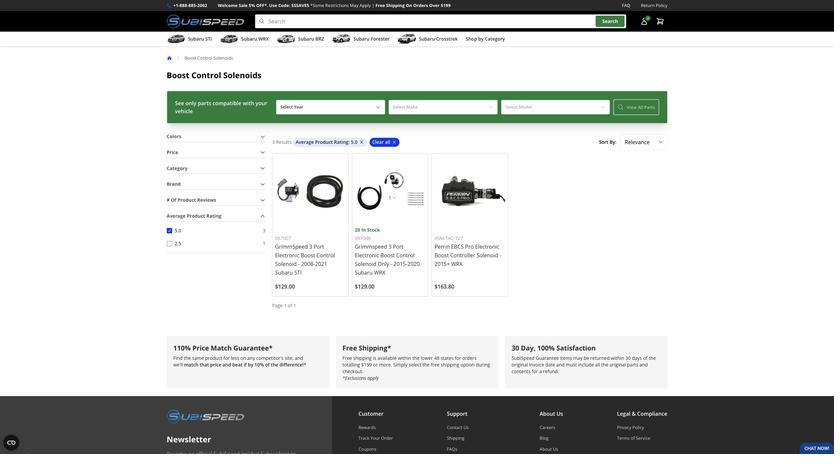 Task type: locate. For each thing, give the bounding box(es) containing it.
privacy policy
[[617, 425, 644, 431]]

2 about us from the top
[[540, 446, 558, 452]]

0 horizontal spatial shipping
[[386, 2, 405, 8]]

about us
[[540, 410, 563, 418], [540, 446, 558, 452]]

0 horizontal spatial all
[[385, 139, 390, 145]]

a subaru wrx thumbnail image image
[[220, 34, 239, 44]]

1 vertical spatial parts
[[627, 362, 638, 368]]

0 vertical spatial price
[[167, 149, 178, 155]]

category
[[485, 36, 505, 42]]

2 horizontal spatial solenoid
[[477, 252, 498, 259]]

2 port from the left
[[393, 243, 404, 250]]

rewards link
[[359, 425, 393, 431]]

2 horizontal spatial -
[[500, 252, 501, 259]]

shop by category
[[466, 36, 505, 42]]

30 up subispeed at bottom
[[512, 344, 519, 353]]

1 vertical spatial free
[[343, 344, 357, 353]]

wrx inside the perrin ebcs pro electronic boost controller solenoid - 2015+ wrx
[[451, 260, 463, 268]]

is
[[373, 355, 376, 361]]

0 vertical spatial about
[[540, 410, 555, 418]]

a
[[539, 368, 542, 375]]

solenoid down grimmspeed
[[275, 260, 297, 268]]

1 vertical spatial average
[[167, 213, 186, 219]]

solenoid for grimmspeed 3 port electronic boost control solenoid - 2008-2021 subaru sti
[[275, 260, 297, 268]]

free
[[376, 2, 385, 8], [343, 344, 357, 353], [343, 355, 352, 361]]

of inside '30 day, 100% satisfaction subispeed guarantee items may be returned within 30 days of the original invoice date and must include all the original parts and contents for a refund.'
[[643, 355, 648, 361]]

subaru for subaru wrx
[[241, 36, 257, 42]]

1 vertical spatial boost control solenoids
[[167, 70, 262, 81]]

1 about us from the top
[[540, 410, 563, 418]]

:
[[349, 139, 350, 145]]

1 horizontal spatial wrx
[[374, 269, 385, 276]]

solenoids down the a subaru wrx thumbnail image
[[213, 55, 233, 61]]

average product rating button
[[167, 211, 266, 221]]

port up 2021
[[314, 243, 324, 250]]

subispeed logo image up newsletter
[[167, 410, 244, 424]]

option
[[461, 362, 475, 368]]

boost up only
[[381, 252, 395, 259]]

electronic inside grimmspeed 3 port electronic boost control solenoid - 2008-2021 subaru sti
[[275, 252, 300, 259]]

by inside shop by category dropdown button
[[478, 36, 484, 42]]

asm-tac-727
[[435, 235, 463, 242]]

subaru for subaru crosstrek
[[419, 36, 435, 42]]

1 vertical spatial shipping
[[441, 362, 459, 368]]

1 vertical spatial us
[[464, 425, 469, 431]]

the
[[184, 355, 191, 361], [413, 355, 420, 361], [649, 355, 656, 361], [271, 362, 278, 368], [423, 362, 430, 368], [601, 362, 609, 368]]

of right the terms
[[631, 435, 635, 441]]

more.
[[379, 362, 392, 368]]

1 vertical spatial by
[[248, 362, 253, 368]]

original down returned
[[610, 362, 626, 368]]

0 horizontal spatial electronic
[[275, 252, 300, 259]]

of right #
[[171, 197, 176, 203]]

0 vertical spatial sti
[[205, 36, 212, 42]]

1 vertical spatial rating
[[206, 213, 221, 219]]

product left the :
[[315, 139, 333, 145]]

- inside the perrin ebcs pro electronic boost controller solenoid - 2015+ wrx
[[500, 252, 501, 259]]

1 vertical spatial wrx
[[451, 260, 463, 268]]

by right if
[[248, 362, 253, 368]]

average
[[296, 139, 314, 145], [167, 213, 186, 219]]

sti down 2008-
[[294, 269, 302, 276]]

+1-
[[173, 2, 180, 8]]

wrx down only
[[374, 269, 385, 276]]

or
[[373, 362, 378, 368]]

electronic for perrin ebcs pro electronic boost controller solenoid - 2015+ wrx
[[475, 243, 500, 250]]

1 horizontal spatial parts
[[627, 362, 638, 368]]

all right clear
[[385, 139, 390, 145]]

$199
[[441, 2, 451, 8], [361, 362, 372, 368]]

subaru for subaru brz
[[298, 36, 314, 42]]

0 vertical spatial rating
[[334, 139, 349, 145]]

policy for privacy policy
[[633, 425, 644, 431]]

subispeed logo image
[[167, 14, 244, 28], [167, 410, 244, 424]]

average up '5.0' button
[[167, 213, 186, 219]]

1 horizontal spatial electronic
[[355, 252, 379, 259]]

policy right return
[[656, 2, 668, 8]]

boost control solenoids down subaru sti
[[185, 55, 233, 61]]

within up simply
[[398, 355, 411, 361]]

guarantee
[[536, 355, 559, 361]]

policy up terms of service link
[[633, 425, 644, 431]]

0 horizontal spatial parts
[[198, 100, 211, 107]]

1 horizontal spatial for
[[455, 355, 461, 361]]

shipping down states
[[441, 362, 459, 368]]

subaru crosstrek
[[419, 36, 458, 42]]

1 original from the left
[[512, 362, 528, 368]]

subaru inside subaru crosstrek dropdown button
[[419, 36, 435, 42]]

colors button
[[167, 132, 266, 142]]

0 vertical spatial subispeed logo image
[[167, 14, 244, 28]]

30 left days
[[626, 355, 631, 361]]

0 vertical spatial wrx
[[259, 36, 269, 42]]

1 vertical spatial about us
[[540, 446, 558, 452]]

rating
[[334, 139, 349, 145], [206, 213, 221, 219]]

solenoids up with
[[223, 70, 262, 81]]

stock
[[367, 227, 380, 233]]

price inside dropdown button
[[167, 149, 178, 155]]

search input field
[[255, 14, 626, 28]]

returned
[[591, 355, 610, 361]]

+1-888-885-2002 link
[[173, 2, 207, 9]]

0 horizontal spatial average
[[167, 213, 186, 219]]

price down colors
[[167, 149, 178, 155]]

service
[[636, 435, 651, 441]]

compliance
[[637, 410, 668, 418]]

product up average product rating
[[178, 197, 196, 203]]

1 $129.00 from the left
[[275, 283, 295, 290]]

# of product reviews
[[167, 197, 216, 203]]

parts right only
[[198, 100, 211, 107]]

average right results
[[296, 139, 314, 145]]

1 horizontal spatial average
[[296, 139, 314, 145]]

2 horizontal spatial 1
[[293, 302, 296, 309]]

boost control solenoids
[[185, 55, 233, 61], [167, 70, 262, 81]]

5.0
[[351, 139, 358, 145], [175, 228, 181, 234]]

boost right "/"
[[185, 55, 196, 61]]

1 horizontal spatial original
[[610, 362, 626, 368]]

boost up 2008-
[[301, 252, 315, 259]]

2.5
[[175, 240, 181, 247]]

wrx
[[259, 36, 269, 42], [451, 260, 463, 268], [374, 269, 385, 276]]

2 vertical spatial us
[[553, 446, 558, 452]]

0 vertical spatial boost control solenoids
[[185, 55, 233, 61]]

product for average product rating : 5.0
[[315, 139, 333, 145]]

reviews
[[197, 197, 216, 203]]

1 vertical spatial product
[[178, 197, 196, 203]]

parts
[[198, 100, 211, 107], [627, 362, 638, 368]]

control
[[197, 55, 212, 61], [191, 70, 221, 81], [317, 252, 335, 259], [396, 252, 415, 259]]

0 horizontal spatial wrx
[[259, 36, 269, 42]]

wrx down controller
[[451, 260, 463, 268]]

solenoid right controller
[[477, 252, 498, 259]]

parts down days
[[627, 362, 638, 368]]

0 vertical spatial average
[[296, 139, 314, 145]]

0 horizontal spatial -
[[298, 260, 300, 268]]

a subaru brz thumbnail image image
[[277, 34, 296, 44]]

1 vertical spatial shipping
[[447, 435, 465, 441]]

about up careers
[[540, 410, 555, 418]]

1 horizontal spatial price
[[193, 344, 209, 353]]

1 horizontal spatial within
[[611, 355, 624, 361]]

price up same
[[193, 344, 209, 353]]

0 vertical spatial 5.0
[[351, 139, 358, 145]]

- inside 20 in stock 057046 grimmspeed 3 port electronic boost control solenoid only - 2015-2020 subaru wrx
[[391, 260, 392, 268]]

product inside 'dropdown button'
[[187, 213, 205, 219]]

shipping
[[353, 355, 372, 361], [441, 362, 459, 368]]

2 original from the left
[[610, 362, 626, 368]]

- inside grimmspeed 3 port electronic boost control solenoid - 2008-2021 subaru sti
[[298, 260, 300, 268]]

2 vertical spatial product
[[187, 213, 205, 219]]

0 horizontal spatial policy
[[633, 425, 644, 431]]

electronic for grimmspeed 3 port electronic boost control solenoid - 2008-2021 subaru sti
[[275, 252, 300, 259]]

1 horizontal spatial $129.00
[[355, 283, 375, 290]]

shipping left on
[[386, 2, 405, 8]]

0 horizontal spatial 1
[[263, 240, 266, 247]]

crosstrek
[[436, 36, 458, 42]]

0 horizontal spatial $199
[[361, 362, 372, 368]]

and left beat
[[223, 362, 231, 368]]

1 horizontal spatial 5.0
[[351, 139, 358, 145]]

parts inside see only parts compatible with your vehicle
[[198, 100, 211, 107]]

subaru inside subaru wrx dropdown button
[[241, 36, 257, 42]]

1 vertical spatial subispeed logo image
[[167, 410, 244, 424]]

2 vertical spatial wrx
[[374, 269, 385, 276]]

0 vertical spatial about us
[[540, 410, 563, 418]]

any
[[247, 355, 255, 361]]

of down competitor's
[[265, 362, 270, 368]]

1 horizontal spatial all
[[595, 362, 600, 368]]

$199 left or
[[361, 362, 372, 368]]

057007
[[275, 235, 291, 242]]

day,
[[521, 344, 536, 353]]

subaru inside 20 in stock 057046 grimmspeed 3 port electronic boost control solenoid only - 2015-2020 subaru wrx
[[355, 269, 373, 276]]

boost inside 20 in stock 057046 grimmspeed 3 port electronic boost control solenoid only - 2015-2020 subaru wrx
[[381, 252, 395, 259]]

1 horizontal spatial 30
[[626, 355, 631, 361]]

for inside free shipping* free shipping is available within the lower 48 states for orders totalling $199 or more. simply select the free shipping option during checkout. *exclusions apply
[[455, 355, 461, 361]]

sti up the boost control solenoids link
[[205, 36, 212, 42]]

1 horizontal spatial -
[[391, 260, 392, 268]]

1 vertical spatial 5.0
[[175, 228, 181, 234]]

forester
[[371, 36, 390, 42]]

port up 2015-
[[393, 243, 404, 250]]

control up 2015-
[[396, 252, 415, 259]]

only
[[378, 260, 389, 268]]

2 within from the left
[[611, 355, 624, 361]]

boost down perrin in the right of the page
[[435, 252, 449, 259]]

us down blog link
[[553, 446, 558, 452]]

888-
[[180, 2, 189, 8]]

subaru inside subaru forester dropdown button
[[354, 36, 370, 42]]

coupons link
[[359, 446, 393, 452]]

2 horizontal spatial wrx
[[451, 260, 463, 268]]

2.5 button
[[167, 241, 172, 246]]

subaru inside 'subaru brz' dropdown button
[[298, 36, 314, 42]]

of right days
[[643, 355, 648, 361]]

average inside 'dropdown button'
[[167, 213, 186, 219]]

over
[[429, 2, 440, 8]]

and up "difference!*"
[[295, 355, 303, 361]]

about down 'blog'
[[540, 446, 552, 452]]

0 vertical spatial product
[[315, 139, 333, 145]]

0 vertical spatial by
[[478, 36, 484, 42]]

1 vertical spatial $199
[[361, 362, 372, 368]]

0 vertical spatial all
[[385, 139, 390, 145]]

satisfaction
[[557, 344, 596, 353]]

careers
[[540, 425, 555, 431]]

-
[[500, 252, 501, 259], [298, 260, 300, 268], [391, 260, 392, 268]]

solenoid inside grimmspeed 3 port electronic boost control solenoid - 2008-2021 subaru sti
[[275, 260, 297, 268]]

0 horizontal spatial within
[[398, 355, 411, 361]]

open widget image
[[3, 435, 19, 451]]

0 horizontal spatial rating
[[206, 213, 221, 219]]

1 vertical spatial 30
[[626, 355, 631, 361]]

$199 right the over
[[441, 2, 451, 8]]

0 horizontal spatial price
[[167, 149, 178, 155]]

1 vertical spatial policy
[[633, 425, 644, 431]]

about us up "careers" link
[[540, 410, 563, 418]]

1 port from the left
[[314, 243, 324, 250]]

1 vertical spatial all
[[595, 362, 600, 368]]

1 vertical spatial sti
[[294, 269, 302, 276]]

and inside find the same product for less on any competitor's site, and we'll
[[295, 355, 303, 361]]

the up match at the left of page
[[184, 355, 191, 361]]

shipping left is
[[353, 355, 372, 361]]

parts inside '30 day, 100% satisfaction subispeed guarantee items may be returned within 30 days of the original invoice date and must include all the original parts and contents for a refund.'
[[627, 362, 638, 368]]

subaru wrx
[[241, 36, 269, 42]]

if
[[244, 362, 247, 368]]

subaru inside subaru sti dropdown button
[[188, 36, 204, 42]]

by right shop
[[478, 36, 484, 42]]

0 vertical spatial policy
[[656, 2, 668, 8]]

privacy policy link
[[617, 425, 668, 431]]

Select Model button
[[501, 100, 610, 115]]

subispeed logo image down the 2002
[[167, 14, 244, 28]]

subaru for subaru forester
[[354, 36, 370, 42]]

electronic inside the perrin ebcs pro electronic boost controller solenoid - 2015+ wrx
[[475, 243, 500, 250]]

shipping down the 'contact'
[[447, 435, 465, 441]]

solenoid left only
[[355, 260, 376, 268]]

orders
[[413, 2, 428, 8]]

refund.
[[543, 368, 559, 375]]

control up 2021
[[317, 252, 335, 259]]

2 vertical spatial free
[[343, 355, 352, 361]]

select... image
[[658, 140, 663, 145]]

1 horizontal spatial solenoid
[[355, 260, 376, 268]]

1 horizontal spatial sti
[[294, 269, 302, 276]]

us up shipping link
[[464, 425, 469, 431]]

clear
[[372, 139, 384, 145]]

0 horizontal spatial port
[[314, 243, 324, 250]]

for left a
[[532, 368, 538, 375]]

wrx inside dropdown button
[[259, 36, 269, 42]]

1 horizontal spatial rating
[[334, 139, 349, 145]]

1 about from the top
[[540, 410, 555, 418]]

category button
[[167, 163, 266, 174]]

invoice
[[529, 362, 544, 368]]

20 in stock 057046 grimmspeed 3 port electronic boost control solenoid only - 2015-2020 subaru wrx
[[355, 227, 420, 276]]

free shipping* free shipping is available within the lower 48 states for orders totalling $199 or more. simply select the free shipping option during checkout. *exclusions apply
[[343, 344, 490, 381]]

on
[[406, 2, 412, 8]]

100%
[[537, 344, 555, 353]]

2021
[[315, 260, 327, 268]]

track
[[359, 435, 369, 441]]

average product rating : 5.0
[[296, 139, 358, 145]]

original up contents
[[512, 362, 528, 368]]

0 horizontal spatial solenoid
[[275, 260, 297, 268]]

all down returned
[[595, 362, 600, 368]]

1
[[263, 240, 266, 247], [284, 302, 287, 309], [293, 302, 296, 309]]

port inside grimmspeed 3 port electronic boost control solenoid - 2008-2021 subaru sti
[[314, 243, 324, 250]]

welcome sale 5% off*. use code: sssave5
[[218, 2, 309, 8]]

product
[[205, 355, 222, 361]]

the down lower
[[423, 362, 430, 368]]

a subaru crosstrek thumbnail image image
[[398, 34, 416, 44]]

boost down "/"
[[167, 70, 189, 81]]

privacy
[[617, 425, 631, 431]]

5.0 right '5.0' button
[[175, 228, 181, 234]]

1 vertical spatial solenoids
[[223, 70, 262, 81]]

0 horizontal spatial sti
[[205, 36, 212, 42]]

about us down blog link
[[540, 446, 558, 452]]

boost control solenoids down the boost control solenoids link
[[167, 70, 262, 81]]

1 vertical spatial about
[[540, 446, 552, 452]]

control down the boost control solenoids link
[[191, 70, 221, 81]]

solenoid inside the perrin ebcs pro electronic boost controller solenoid - 2015+ wrx
[[477, 252, 498, 259]]

lower
[[421, 355, 433, 361]]

for right states
[[455, 355, 461, 361]]

rating inside 'dropdown button'
[[206, 213, 221, 219]]

find
[[173, 355, 183, 361]]

coupons
[[359, 446, 376, 452]]

2 horizontal spatial electronic
[[475, 243, 500, 250]]

0 vertical spatial 30
[[512, 344, 519, 353]]

5.0 right the :
[[351, 139, 358, 145]]

average product rating
[[167, 213, 221, 219]]

ebcs
[[451, 243, 464, 250]]

0 vertical spatial parts
[[198, 100, 211, 107]]

product down # of product reviews
[[187, 213, 205, 219]]

0 vertical spatial shipping
[[386, 2, 405, 8]]

for left the less
[[224, 355, 230, 361]]

of
[[171, 197, 176, 203], [288, 302, 292, 309], [643, 355, 648, 361], [265, 362, 270, 368], [631, 435, 635, 441]]

# of product reviews button
[[167, 195, 266, 205]]

1 vertical spatial price
[[193, 344, 209, 353]]

control down subaru sti
[[197, 55, 212, 61]]

2 $129.00 from the left
[[355, 283, 375, 290]]

1 within from the left
[[398, 355, 411, 361]]

Select Make button
[[389, 100, 498, 115]]

wrx left a subaru brz thumbnail image
[[259, 36, 269, 42]]

0 horizontal spatial by
[[248, 362, 253, 368]]

0 horizontal spatial original
[[512, 362, 528, 368]]

for inside find the same product for less on any competitor's site, and we'll
[[224, 355, 230, 361]]

grimmspeed 3 port electronic boost control solenoid - 2008-2021 subaru sti image
[[275, 156, 346, 226]]

within right returned
[[611, 355, 624, 361]]

1 horizontal spatial policy
[[656, 2, 668, 8]]

1 horizontal spatial port
[[393, 243, 404, 250]]

us up "careers" link
[[557, 410, 563, 418]]

see only parts compatible with your vehicle
[[175, 100, 267, 115]]

0 horizontal spatial shipping
[[353, 355, 372, 361]]

subaru wrx button
[[220, 33, 269, 46]]

0 vertical spatial $199
[[441, 2, 451, 8]]

2 about from the top
[[540, 446, 552, 452]]

3
[[272, 139, 275, 145], [263, 227, 266, 234], [309, 243, 312, 250], [389, 243, 392, 250]]

1 horizontal spatial by
[[478, 36, 484, 42]]

0 horizontal spatial $129.00
[[275, 283, 295, 290]]

1 subispeed logo image from the top
[[167, 14, 244, 28]]

2 horizontal spatial for
[[532, 368, 538, 375]]

0 horizontal spatial for
[[224, 355, 230, 361]]

may
[[350, 2, 359, 8]]



Task type: vqa. For each thing, say whether or not it's contained in the screenshot.
TAC-
yes



Task type: describe. For each thing, give the bounding box(es) containing it.
sti inside dropdown button
[[205, 36, 212, 42]]

product for average product rating
[[187, 213, 205, 219]]

*some
[[310, 2, 324, 8]]

search button
[[596, 16, 625, 27]]

us for the contact us link
[[464, 425, 469, 431]]

may
[[573, 355, 583, 361]]

subaru sti
[[188, 36, 212, 42]]

must
[[566, 362, 577, 368]]

110%
[[173, 344, 191, 353]]

0 vertical spatial free
[[376, 2, 385, 8]]

only
[[185, 100, 196, 107]]

within inside '30 day, 100% satisfaction subispeed guarantee items may be returned within 30 days of the original invoice date and must include all the original parts and contents for a refund.'
[[611, 355, 624, 361]]

select make image
[[488, 105, 493, 110]]

control inside grimmspeed 3 port electronic boost control solenoid - 2008-2021 subaru sti
[[317, 252, 335, 259]]

Select Year button
[[276, 100, 385, 115]]

order
[[381, 435, 393, 441]]

solenoid inside 20 in stock 057046 grimmspeed 3 port electronic boost control solenoid only - 2015-2020 subaru wrx
[[355, 260, 376, 268]]

2008-
[[301, 260, 315, 268]]

price button
[[167, 148, 266, 158]]

available
[[378, 355, 397, 361]]

$129.00 for grimmspeed 3 port electronic boost control solenoid only - 2015-2020 subaru wrx
[[355, 283, 375, 290]]

include
[[578, 362, 594, 368]]

the up select
[[413, 355, 420, 361]]

select model image
[[601, 105, 606, 110]]

price
[[210, 362, 221, 368]]

1 horizontal spatial shipping
[[447, 435, 465, 441]]

select
[[409, 362, 421, 368]]

#
[[167, 197, 170, 203]]

a subaru forester thumbnail image image
[[332, 34, 351, 44]]

search
[[603, 18, 618, 24]]

average for average product rating : 5.0
[[296, 139, 314, 145]]

faqs link
[[447, 446, 486, 452]]

us for about us link
[[553, 446, 558, 452]]

simply
[[393, 362, 408, 368]]

boost inside the perrin ebcs pro electronic boost controller solenoid - 2015+ wrx
[[435, 252, 449, 259]]

newsletter
[[167, 434, 211, 445]]

within inside free shipping* free shipping is available within the lower 48 states for orders totalling $199 or more. simply select the free shipping option during checkout. *exclusions apply
[[398, 355, 411, 361]]

and down items
[[557, 362, 565, 368]]

orders
[[462, 355, 477, 361]]

30 day, 100% satisfaction subispeed guarantee items may be returned within 30 days of the original invoice date and must include all the original parts and contents for a refund.
[[512, 344, 656, 375]]

in
[[361, 227, 366, 233]]

and down days
[[640, 362, 648, 368]]

of inside dropdown button
[[171, 197, 176, 203]]

48
[[434, 355, 440, 361]]

beat
[[232, 362, 243, 368]]

select year image
[[376, 105, 381, 110]]

0 vertical spatial solenoids
[[213, 55, 233, 61]]

your
[[256, 100, 267, 107]]

shipping*
[[359, 344, 391, 353]]

110% price match guarantee*
[[173, 344, 273, 353]]

subaru for subaru sti
[[188, 36, 204, 42]]

1 horizontal spatial 1
[[284, 302, 287, 309]]

$163.80
[[435, 283, 454, 290]]

727
[[455, 235, 463, 242]]

- for perrin ebcs pro electronic boost controller solenoid - 2015+ wrx
[[500, 252, 501, 259]]

2015-
[[394, 260, 408, 268]]

+1-888-885-2002
[[173, 2, 207, 8]]

1 horizontal spatial shipping
[[441, 362, 459, 368]]

for inside '30 day, 100% satisfaction subispeed guarantee items may be returned within 30 days of the original invoice date and must include all the original parts and contents for a refund.'
[[532, 368, 538, 375]]

grimmspeed 3 port electronic boost control solenoid only - 2015-2020 subaru wrx image
[[355, 156, 425, 226]]

*some restrictions may apply | free shipping on orders over $199
[[310, 2, 451, 8]]

all inside '30 day, 100% satisfaction subispeed guarantee items may be returned within 30 days of the original invoice date and must include all the original parts and contents for a refund.'
[[595, 362, 600, 368]]

contact us
[[447, 425, 469, 431]]

2020
[[408, 260, 420, 268]]

the down competitor's
[[271, 362, 278, 368]]

support
[[447, 410, 468, 418]]

the right days
[[649, 355, 656, 361]]

terms of service
[[617, 435, 651, 441]]

sale
[[239, 2, 248, 8]]

port inside 20 in stock 057046 grimmspeed 3 port electronic boost control solenoid only - 2015-2020 subaru wrx
[[393, 243, 404, 250]]

electronic inside 20 in stock 057046 grimmspeed 3 port electronic boost control solenoid only - 2015-2020 subaru wrx
[[355, 252, 379, 259]]

restrictions
[[325, 2, 349, 8]]

$199 inside free shipping* free shipping is available within the lower 48 states for orders totalling $199 or more. simply select the free shipping option during checkout. *exclusions apply
[[361, 362, 372, 368]]

0 horizontal spatial 5.0
[[175, 228, 181, 234]]

0 horizontal spatial 30
[[512, 344, 519, 353]]

policy for return policy
[[656, 2, 668, 8]]

boost inside grimmspeed 3 port electronic boost control solenoid - 2008-2021 subaru sti
[[301, 252, 315, 259]]

rating for average product rating : 5.0
[[334, 139, 349, 145]]

$129.00 for grimmspeed 3 port electronic boost control solenoid - 2008-2021 subaru sti
[[275, 283, 295, 290]]

0 vertical spatial us
[[557, 410, 563, 418]]

find the same product for less on any competitor's site, and we'll
[[173, 355, 303, 368]]

subaru brz
[[298, 36, 324, 42]]

totalling
[[343, 362, 360, 368]]

5.0 button
[[167, 228, 172, 233]]

see
[[175, 100, 184, 107]]

brz
[[315, 36, 324, 42]]

subaru inside grimmspeed 3 port electronic boost control solenoid - 2008-2021 subaru sti
[[275, 269, 293, 276]]

0 vertical spatial shipping
[[353, 355, 372, 361]]

button image
[[640, 17, 648, 25]]

solenoid for perrin ebcs pro electronic boost controller solenoid - 2015+ wrx
[[477, 252, 498, 259]]

terms
[[617, 435, 630, 441]]

be
[[584, 355, 589, 361]]

sort
[[599, 139, 609, 145]]

rating for average product rating
[[206, 213, 221, 219]]

faqs
[[447, 446, 457, 452]]

2 subispeed logo image from the top
[[167, 410, 244, 424]]

3 inside grimmspeed 3 port electronic boost control solenoid - 2008-2021 subaru sti
[[309, 243, 312, 250]]

885-
[[189, 2, 197, 8]]

the inside find the same product for less on any competitor's site, and we'll
[[184, 355, 191, 361]]

sti inside grimmspeed 3 port electronic boost control solenoid - 2008-2021 subaru sti
[[294, 269, 302, 276]]

a subaru sti thumbnail image image
[[167, 34, 185, 44]]

items
[[560, 355, 572, 361]]

blog
[[540, 435, 549, 441]]

tac-
[[446, 235, 455, 242]]

during
[[476, 362, 490, 368]]

- for grimmspeed 3 port electronic boost control solenoid - 2008-2021 subaru sti
[[298, 260, 300, 268]]

use
[[269, 2, 277, 8]]

track your order
[[359, 435, 393, 441]]

home image
[[167, 55, 172, 61]]

the down returned
[[601, 362, 609, 368]]

control inside 20 in stock 057046 grimmspeed 3 port electronic boost control solenoid only - 2015-2020 subaru wrx
[[396, 252, 415, 259]]

1 horizontal spatial $199
[[441, 2, 451, 8]]

return
[[641, 2, 655, 8]]

page 1 of 1
[[272, 302, 296, 309]]

return policy link
[[641, 2, 668, 9]]

on
[[240, 355, 246, 361]]

page
[[272, 302, 283, 309]]

track your order link
[[359, 435, 393, 441]]

return policy
[[641, 2, 668, 8]]

rewards
[[359, 425, 376, 431]]

less
[[231, 355, 239, 361]]

grimmspeed 3 port electronic boost control solenoid - 2008-2021 subaru sti
[[275, 243, 335, 276]]

competitor's
[[256, 355, 284, 361]]

2015+
[[435, 260, 450, 268]]

5%
[[249, 2, 255, 8]]

3 inside 20 in stock 057046 grimmspeed 3 port electronic boost control solenoid only - 2015-2020 subaru wrx
[[389, 243, 392, 250]]

sort by:
[[599, 139, 617, 145]]

product inside dropdown button
[[178, 197, 196, 203]]

wrx inside 20 in stock 057046 grimmspeed 3 port electronic boost control solenoid only - 2015-2020 subaru wrx
[[374, 269, 385, 276]]

faq link
[[622, 2, 630, 9]]

Select... button
[[621, 134, 668, 150]]

states
[[441, 355, 454, 361]]

of right "page"
[[288, 302, 292, 309]]

site,
[[285, 355, 294, 361]]

faq
[[622, 2, 630, 8]]

average for average product rating
[[167, 213, 186, 219]]

contact
[[447, 425, 463, 431]]

careers link
[[540, 425, 563, 431]]

free
[[431, 362, 440, 368]]

boost control solenoids link
[[185, 55, 238, 61]]

perrin ebcs pro electronic boost controller solenoid - 2015+ wrx image
[[435, 156, 505, 226]]



